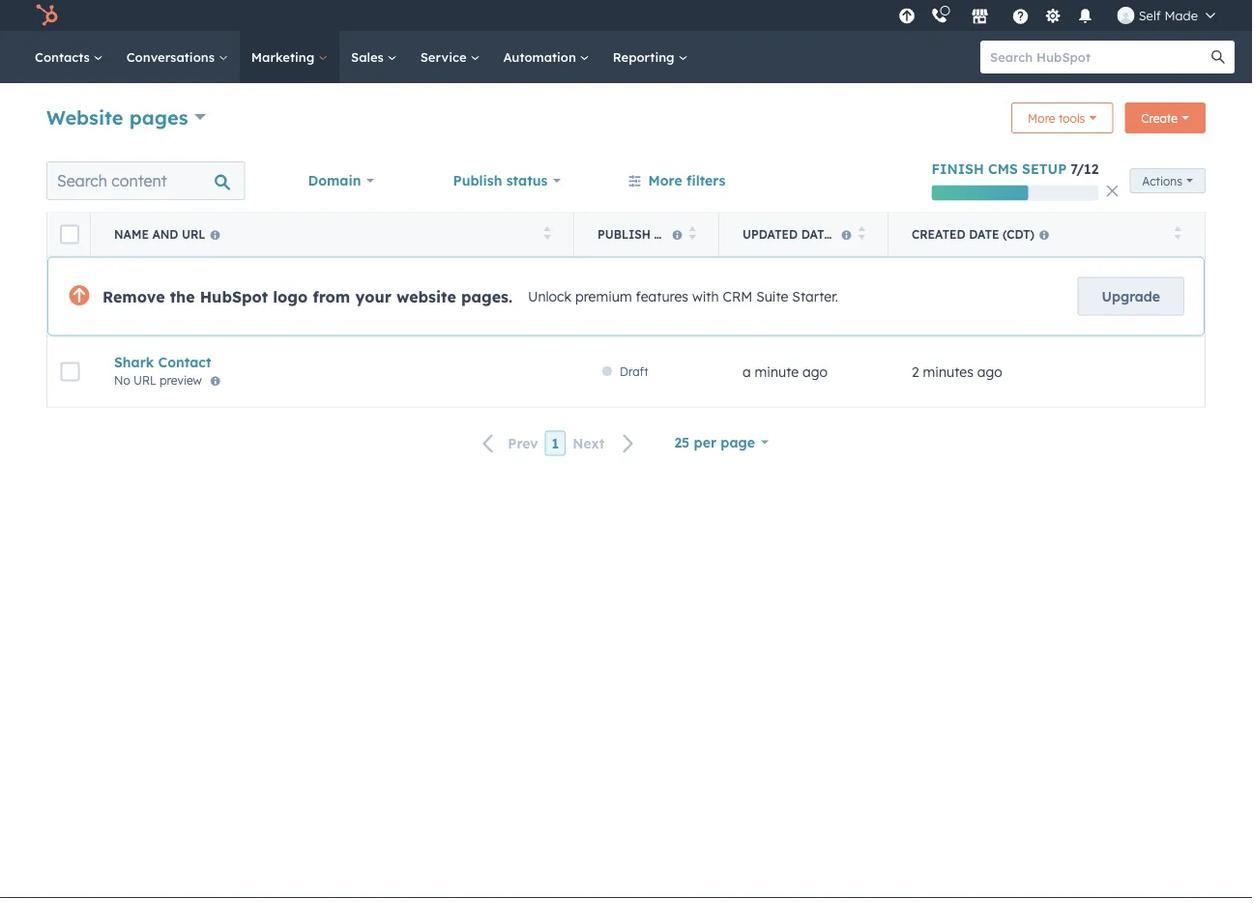 Task type: locate. For each thing, give the bounding box(es) containing it.
url down shark
[[134, 373, 156, 387]]

1 horizontal spatial date
[[969, 227, 999, 242]]

2 horizontal spatial press to sort. image
[[858, 226, 865, 240]]

12
[[1084, 161, 1099, 177]]

status inside popup button
[[506, 172, 548, 189]]

filters
[[686, 172, 725, 189]]

features
[[636, 288, 688, 305]]

(cdt) up starter.
[[835, 227, 867, 242]]

press to sort. element inside publish status button
[[689, 226, 696, 243]]

url
[[182, 227, 206, 242], [134, 373, 156, 387]]

0 vertical spatial url
[[182, 227, 206, 242]]

name and url
[[114, 227, 206, 242]]

made
[[1165, 7, 1198, 23]]

more tools button
[[1011, 102, 1113, 133]]

0 vertical spatial publish
[[453, 172, 502, 189]]

1 horizontal spatial publish
[[598, 227, 651, 242]]

1 horizontal spatial status
[[654, 227, 698, 242]]

minutes
[[923, 363, 974, 380]]

actions
[[1142, 173, 1183, 188]]

publish inside publish status button
[[598, 227, 651, 242]]

status inside button
[[654, 227, 698, 242]]

updated date (cdt)
[[743, 227, 867, 242]]

more for more filters
[[648, 172, 682, 189]]

2 press to sort. image from the left
[[689, 226, 696, 240]]

date right updated
[[801, 227, 832, 242]]

0 horizontal spatial date
[[801, 227, 832, 242]]

Search content search field
[[46, 161, 245, 200]]

3 press to sort. element from the left
[[858, 226, 865, 243]]

1 (cdt) from the left
[[835, 227, 867, 242]]

pagination navigation
[[471, 431, 646, 457]]

upgrade link down press to sort. image
[[1078, 277, 1184, 316]]

2 ago from the left
[[977, 363, 1002, 380]]

press to sort. image for name and url
[[544, 226, 551, 240]]

domain
[[308, 172, 361, 189]]

publish inside publish status popup button
[[453, 172, 502, 189]]

press to sort. element down actions popup button at the right of the page
[[1174, 226, 1182, 243]]

self made button
[[1106, 0, 1227, 31]]

0 vertical spatial status
[[506, 172, 548, 189]]

press to sort. image left created in the right of the page
[[858, 226, 865, 240]]

a
[[743, 363, 751, 380]]

self made
[[1139, 7, 1198, 23]]

logo
[[273, 287, 308, 306]]

1 vertical spatial status
[[654, 227, 698, 242]]

no
[[114, 373, 130, 387]]

unlock
[[528, 288, 571, 305]]

draft
[[620, 365, 648, 379]]

upgrade
[[1102, 288, 1160, 305]]

0 vertical spatial upgrade link
[[895, 5, 919, 26]]

1 vertical spatial publish status
[[598, 227, 698, 242]]

remove the hubspot logo from your website pages.
[[102, 287, 513, 306]]

1 vertical spatial url
[[134, 373, 156, 387]]

ago right minute on the top right of the page
[[803, 363, 828, 380]]

0 horizontal spatial press to sort. image
[[544, 226, 551, 240]]

1 horizontal spatial upgrade link
[[1078, 277, 1184, 316]]

upgrade image
[[898, 8, 916, 26]]

press to sort. element for publish status
[[689, 226, 696, 243]]

hubspot
[[200, 287, 268, 306]]

help image
[[1012, 9, 1029, 26]]

(cdt)
[[835, 227, 867, 242], [1003, 227, 1035, 242]]

website
[[396, 287, 456, 306]]

2 minutes ago
[[912, 363, 1002, 380]]

publish status
[[453, 172, 548, 189], [598, 227, 698, 242]]

publish status inside popup button
[[453, 172, 548, 189]]

0 horizontal spatial status
[[506, 172, 548, 189]]

self
[[1139, 7, 1161, 23]]

1
[[552, 435, 559, 452]]

date for updated
[[801, 227, 832, 242]]

0 horizontal spatial upgrade link
[[895, 5, 919, 26]]

1 horizontal spatial ago
[[977, 363, 1002, 380]]

(cdt) for updated date (cdt)
[[835, 227, 867, 242]]

1 vertical spatial publish
[[598, 227, 651, 242]]

1 date from the left
[[801, 227, 832, 242]]

and
[[152, 227, 178, 242]]

0 horizontal spatial more
[[648, 172, 682, 189]]

tools
[[1059, 111, 1085, 125]]

website
[[46, 105, 123, 129]]

25 per page button
[[662, 423, 781, 462]]

your
[[355, 287, 392, 306]]

0 vertical spatial publish status
[[453, 172, 548, 189]]

1 vertical spatial more
[[648, 172, 682, 189]]

press to sort. image inside name and url button
[[544, 226, 551, 240]]

press to sort. image up 'unlock'
[[544, 226, 551, 240]]

pages
[[129, 105, 188, 129]]

0 vertical spatial more
[[1028, 111, 1055, 125]]

finish cms setup progress bar
[[932, 185, 1029, 201]]

prev button
[[471, 431, 545, 457]]

ago for a minute ago
[[803, 363, 828, 380]]

1 horizontal spatial url
[[182, 227, 206, 242]]

marketplaces button
[[960, 0, 1000, 31]]

3 press to sort. image from the left
[[858, 226, 865, 240]]

1 press to sort. image from the left
[[544, 226, 551, 240]]

press to sort. image down more filters
[[689, 226, 696, 240]]

notifications button
[[1069, 0, 1102, 31]]

marketing link
[[240, 31, 339, 83]]

publish status button
[[440, 161, 573, 200]]

0 horizontal spatial (cdt)
[[835, 227, 867, 242]]

2 date from the left
[[969, 227, 999, 242]]

more inside more tools popup button
[[1028, 111, 1055, 125]]

press to sort. element
[[544, 226, 551, 243], [689, 226, 696, 243], [858, 226, 865, 243], [1174, 226, 1182, 243]]

press to sort. image inside updated date (cdt) button
[[858, 226, 865, 240]]

4 press to sort. element from the left
[[1174, 226, 1182, 243]]

premium
[[575, 288, 632, 305]]

more filters
[[648, 172, 725, 189]]

2
[[912, 363, 919, 380]]

0 horizontal spatial ago
[[803, 363, 828, 380]]

more for more tools
[[1028, 111, 1055, 125]]

press to sort. image
[[1174, 226, 1182, 240]]

1 horizontal spatial press to sort. image
[[689, 226, 696, 240]]

press to sort. element down more filters
[[689, 226, 696, 243]]

ago right minutes
[[977, 363, 1002, 380]]

publish status inside button
[[598, 227, 698, 242]]

upgrade link left calling icon popup button
[[895, 5, 919, 26]]

1 vertical spatial upgrade link
[[1078, 277, 1184, 316]]

press to sort. element up 'unlock'
[[544, 226, 551, 243]]

press to sort. image
[[544, 226, 551, 240], [689, 226, 696, 240], [858, 226, 865, 240]]

2 press to sort. element from the left
[[689, 226, 696, 243]]

name
[[114, 227, 149, 242]]

25 per page
[[674, 434, 755, 451]]

more left filters at the right
[[648, 172, 682, 189]]

url right and at the left top of page
[[182, 227, 206, 242]]

0 horizontal spatial url
[[134, 373, 156, 387]]

more left tools
[[1028, 111, 1055, 125]]

date for created
[[969, 227, 999, 242]]

hubspot link
[[23, 4, 73, 27]]

publish
[[453, 172, 502, 189], [598, 227, 651, 242]]

0 horizontal spatial publish
[[453, 172, 502, 189]]

close image
[[1106, 185, 1118, 197]]

1 ago from the left
[[803, 363, 828, 380]]

conversations link
[[115, 31, 240, 83]]

created date (cdt)
[[912, 227, 1035, 242]]

calling icon button
[[923, 3, 956, 28]]

more
[[1028, 111, 1055, 125], [648, 172, 682, 189]]

remove
[[102, 287, 165, 306]]

notifications image
[[1077, 9, 1094, 26]]

1 horizontal spatial more
[[1028, 111, 1055, 125]]

more inside more filters button
[[648, 172, 682, 189]]

press to sort. element inside the created date (cdt) button
[[1174, 226, 1182, 243]]

press to sort. element left created in the right of the page
[[858, 226, 865, 243]]

finish cms setup button
[[932, 161, 1067, 177]]

date
[[801, 227, 832, 242], [969, 227, 999, 242]]

press to sort. element inside updated date (cdt) button
[[858, 226, 865, 243]]

updated
[[743, 227, 798, 242]]

ago
[[803, 363, 828, 380], [977, 363, 1002, 380]]

press to sort. element inside name and url button
[[544, 226, 551, 243]]

1 horizontal spatial publish status
[[598, 227, 698, 242]]

1 horizontal spatial (cdt)
[[1003, 227, 1035, 242]]

setup
[[1022, 161, 1067, 177]]

press to sort. image inside publish status button
[[689, 226, 696, 240]]

2 (cdt) from the left
[[1003, 227, 1035, 242]]

0 horizontal spatial publish status
[[453, 172, 548, 189]]

publish for publish status popup button in the left of the page
[[453, 172, 502, 189]]

sales
[[351, 49, 387, 65]]

date down finish cms setup progress bar
[[969, 227, 999, 242]]

Search HubSpot search field
[[980, 41, 1217, 73]]

automation
[[503, 49, 580, 65]]

starter.
[[792, 288, 838, 305]]

(cdt) down finish cms setup progress bar
[[1003, 227, 1035, 242]]

search image
[[1212, 50, 1225, 64]]

1 press to sort. element from the left
[[544, 226, 551, 243]]



Task type: describe. For each thing, give the bounding box(es) containing it.
minute
[[755, 363, 799, 380]]

conversations
[[126, 49, 218, 65]]

search button
[[1202, 41, 1235, 73]]

self made menu
[[893, 0, 1229, 31]]

hubspot image
[[35, 4, 58, 27]]

publish status for publish status popup button in the left of the page
[[453, 172, 548, 189]]

marketing
[[251, 49, 318, 65]]

ruby anderson image
[[1117, 7, 1135, 24]]

upgrade link containing upgrade
[[1078, 277, 1184, 316]]

next button
[[566, 431, 646, 457]]

create button
[[1125, 102, 1206, 133]]

status for publish status button
[[654, 227, 698, 242]]

created
[[912, 227, 966, 242]]

prev
[[508, 435, 538, 452]]

service
[[420, 49, 470, 65]]

service link
[[409, 31, 492, 83]]

name and url button
[[91, 213, 574, 256]]

url inside name and url button
[[182, 227, 206, 242]]

from
[[313, 287, 350, 306]]

contact
[[158, 354, 211, 371]]

settings image
[[1044, 8, 1062, 26]]

publish status for publish status button
[[598, 227, 698, 242]]

pages.
[[461, 287, 513, 306]]

shark contact link
[[114, 354, 551, 371]]

7
[[1071, 161, 1077, 177]]

preview
[[160, 373, 202, 387]]

a minute ago
[[743, 363, 828, 380]]

finish cms setup 7 / 12
[[932, 161, 1099, 177]]

reporting link
[[601, 31, 700, 83]]

publish for publish status button
[[598, 227, 651, 242]]

suite
[[756, 288, 788, 305]]

1 button
[[545, 431, 566, 456]]

status for publish status popup button in the left of the page
[[506, 172, 548, 189]]

press to sort. element for name and url
[[544, 226, 551, 243]]

crm
[[723, 288, 753, 305]]

automation link
[[492, 31, 601, 83]]

/
[[1077, 161, 1084, 177]]

more tools
[[1028, 111, 1085, 125]]

press to sort. image for updated date (cdt)
[[858, 226, 865, 240]]

marketplaces image
[[971, 9, 989, 26]]

website pages banner
[[46, 97, 1206, 141]]

reporting
[[613, 49, 678, 65]]

actions button
[[1130, 168, 1206, 193]]

page
[[721, 434, 755, 451]]

more filters button
[[615, 161, 738, 200]]

ago for 2 minutes ago
[[977, 363, 1002, 380]]

press to sort. image for publish status
[[689, 226, 696, 240]]

press to sort. element for created date (cdt)
[[1174, 226, 1182, 243]]

cms
[[988, 161, 1018, 177]]

shark
[[114, 354, 154, 371]]

created date (cdt) button
[[889, 213, 1205, 256]]

contacts
[[35, 49, 94, 65]]

domain button
[[295, 161, 387, 200]]

settings link
[[1041, 5, 1065, 26]]

press to sort. element for updated date (cdt)
[[858, 226, 865, 243]]

website pages
[[46, 105, 188, 129]]

no url preview
[[114, 373, 202, 387]]

finish
[[932, 161, 984, 177]]

next
[[573, 435, 605, 452]]

create
[[1141, 111, 1178, 125]]

publish status button
[[574, 213, 719, 256]]

unlock premium features with crm suite starter.
[[528, 288, 838, 305]]

updated date (cdt) button
[[719, 213, 889, 256]]

(cdt) for created date (cdt)
[[1003, 227, 1035, 242]]

contacts link
[[23, 31, 115, 83]]

shark contact
[[114, 354, 211, 371]]

website pages button
[[46, 103, 206, 131]]

per
[[694, 434, 717, 451]]

25
[[674, 434, 690, 451]]

sales link
[[339, 31, 409, 83]]

calling icon image
[[931, 7, 948, 25]]

with
[[692, 288, 719, 305]]

the
[[170, 287, 195, 306]]

help button
[[1004, 0, 1037, 31]]



Task type: vqa. For each thing, say whether or not it's contained in the screenshot.
Press to sort. image inside NAME AND URL button
yes



